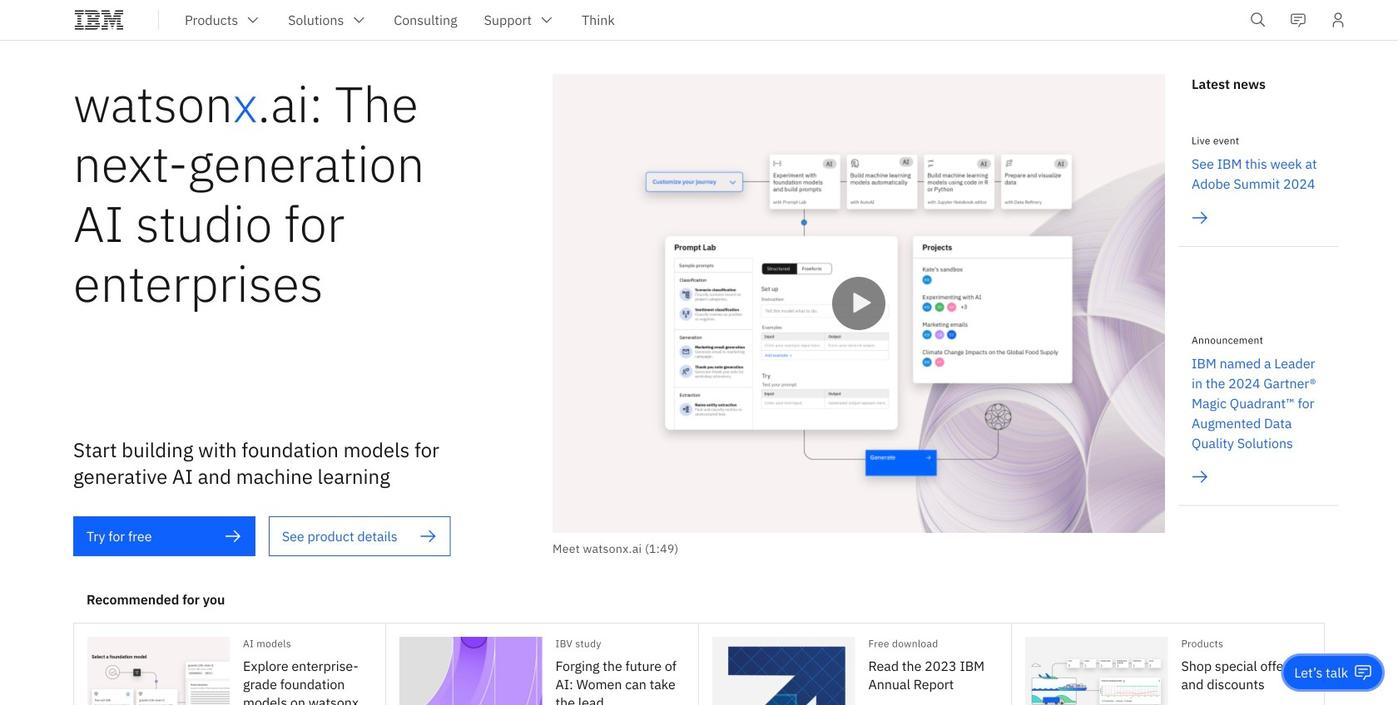 Task type: locate. For each thing, give the bounding box(es) containing it.
let's talk element
[[1295, 664, 1348, 683]]



Task type: vqa. For each thing, say whether or not it's contained in the screenshot.
Let'S Talk element
yes



